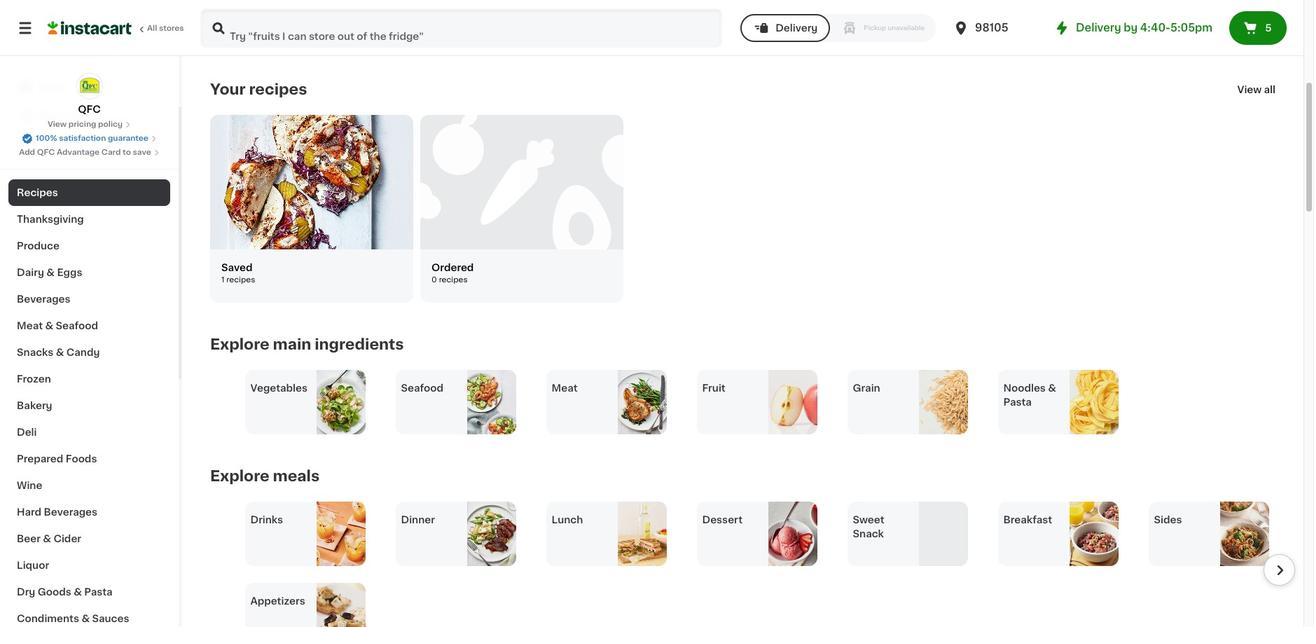 Task type: describe. For each thing, give the bounding box(es) containing it.
dinner
[[401, 515, 435, 525]]

prepared foods link
[[8, 446, 170, 472]]

wine
[[17, 481, 42, 491]]

view pricing policy
[[48, 121, 123, 128]]

hard beverages
[[17, 507, 97, 517]]

delivery by 4:40-5:05pm link
[[1054, 20, 1213, 36]]

0 vertical spatial beverages
[[17, 294, 70, 304]]

meat for meat
[[552, 383, 578, 393]]

lists
[[39, 138, 63, 148]]

noodles & pasta
[[1004, 383, 1057, 407]]

main
[[273, 337, 311, 351]]

dairy & eggs link
[[8, 259, 170, 286]]

fruit link
[[697, 370, 818, 434]]

all
[[1265, 84, 1276, 94]]

beer
[[17, 534, 41, 544]]

all stores
[[147, 25, 184, 32]]

snack
[[853, 529, 884, 539]]

meals
[[273, 468, 320, 483]]

card
[[101, 149, 121, 156]]

item carousel region
[[210, 501, 1296, 627]]

advantage
[[57, 149, 100, 156]]

shop
[[39, 82, 65, 92]]

dry goods & pasta
[[17, 587, 113, 597]]

view all link
[[1238, 82, 1276, 96]]

buy it again
[[39, 110, 99, 120]]

recipes link
[[8, 179, 170, 206]]

explore for explore meals
[[210, 468, 270, 483]]

& for dairy
[[46, 268, 55, 278]]

0
[[432, 276, 437, 283]]

all stores link
[[48, 8, 185, 48]]

dinner link
[[396, 501, 516, 566]]

saved 1 recipes
[[221, 262, 255, 283]]

sweet snack link
[[848, 501, 968, 566]]

fruit
[[703, 383, 726, 393]]

5:05pm
[[1171, 22, 1213, 33]]

service type group
[[741, 14, 936, 42]]

liquor link
[[8, 552, 170, 579]]

lunch link
[[546, 501, 667, 566]]

add qfc advantage card to save link
[[19, 147, 160, 158]]

& for snacks
[[56, 348, 64, 357]]

thanksgiving link
[[8, 206, 170, 233]]

explore meals
[[210, 468, 320, 483]]

dry goods & pasta link
[[8, 579, 170, 606]]

view for view all
[[1238, 84, 1262, 94]]

hard
[[17, 507, 41, 517]]

breakfast link
[[998, 501, 1119, 566]]

lists link
[[8, 129, 170, 157]]

saved
[[221, 262, 253, 272]]

sides
[[1155, 515, 1183, 525]]

thanksgiving
[[17, 214, 84, 224]]

dessert
[[703, 515, 743, 525]]

qfc inside "link"
[[37, 149, 55, 156]]

vegetables link
[[245, 370, 365, 434]]

your recipes
[[210, 82, 307, 96]]

drinks
[[251, 515, 283, 525]]

0 vertical spatial qfc
[[78, 104, 101, 114]]

appetizers
[[251, 596, 305, 606]]

meat link
[[546, 370, 667, 434]]

grain
[[853, 383, 881, 393]]

0 horizontal spatial pasta
[[84, 587, 113, 597]]

100%
[[36, 135, 57, 142]]

appetizers link
[[245, 583, 365, 627]]

it
[[62, 110, 68, 120]]

view pricing policy link
[[48, 119, 131, 130]]

delivery button
[[741, 14, 831, 42]]

sweet snack
[[853, 515, 885, 539]]

explore for explore main ingredients
[[210, 337, 270, 351]]

lunch
[[552, 515, 583, 525]]

100% satisfaction guarantee
[[36, 135, 148, 142]]

instacart logo image
[[48, 20, 132, 36]]

snacks
[[17, 348, 53, 357]]

& for meat
[[45, 321, 53, 331]]

produce
[[17, 241, 60, 251]]

eggs
[[57, 268, 82, 278]]

1 vertical spatial beverages
[[44, 507, 97, 517]]

& inside dry goods & pasta link
[[74, 587, 82, 597]]

policy
[[98, 121, 123, 128]]

snacks & candy
[[17, 348, 100, 357]]

noodles & pasta link
[[998, 370, 1119, 434]]

recipes for saved
[[227, 276, 255, 283]]

dairy & eggs
[[17, 268, 82, 278]]

snacks & candy link
[[8, 339, 170, 366]]

dry
[[17, 587, 35, 597]]

0 horizontal spatial seafood
[[56, 321, 98, 331]]

delivery for delivery
[[776, 23, 818, 33]]

condiments & sauces link
[[8, 606, 170, 627]]

1 vertical spatial seafood
[[401, 383, 444, 393]]

recipes right your
[[249, 82, 307, 96]]

by
[[1124, 22, 1138, 33]]



Task type: locate. For each thing, give the bounding box(es) containing it.
1 horizontal spatial meat
[[552, 383, 578, 393]]

deli link
[[8, 419, 170, 446]]

beer & cider
[[17, 534, 81, 544]]

guarantee
[[108, 135, 148, 142]]

qfc logo image
[[76, 73, 103, 100]]

beer & cider link
[[8, 526, 170, 552]]

& for noodles
[[1049, 383, 1057, 393]]

beverages up cider
[[44, 507, 97, 517]]

add qfc advantage card to save
[[19, 149, 151, 156]]

sauces
[[92, 614, 129, 624]]

dairy
[[17, 268, 44, 278]]

breakfast
[[1004, 515, 1053, 525]]

bakery
[[17, 401, 52, 411]]

delivery for delivery by 4:40-5:05pm
[[1077, 22, 1122, 33]]

recipes for ordered
[[439, 276, 468, 283]]

2 explore from the top
[[210, 468, 270, 483]]

sweet
[[853, 515, 885, 525]]

0 horizontal spatial view
[[48, 121, 67, 128]]

dessert link
[[697, 501, 818, 566]]

produce link
[[8, 233, 170, 259]]

explore main ingredients
[[210, 337, 404, 351]]

& inside snacks & candy link
[[56, 348, 64, 357]]

buy it again link
[[8, 101, 170, 129]]

1 horizontal spatial view
[[1238, 84, 1262, 94]]

5
[[1266, 23, 1272, 33]]

meat & seafood link
[[8, 313, 170, 339]]

view left all
[[1238, 84, 1262, 94]]

& for beer
[[43, 534, 51, 544]]

condiments & sauces
[[17, 614, 129, 624]]

all
[[147, 25, 157, 32]]

& left candy on the bottom left
[[56, 348, 64, 357]]

0 vertical spatial pasta
[[1004, 397, 1032, 407]]

grain link
[[848, 370, 968, 434]]

save
[[133, 149, 151, 156]]

condiments
[[17, 614, 79, 624]]

0 horizontal spatial meat
[[17, 321, 43, 331]]

pasta
[[1004, 397, 1032, 407], [84, 587, 113, 597]]

98105
[[976, 22, 1009, 33]]

vegetables
[[251, 383, 308, 393]]

& left eggs at the top left of page
[[46, 268, 55, 278]]

beverages
[[17, 294, 70, 304], [44, 507, 97, 517]]

100% satisfaction guarantee button
[[22, 130, 157, 144]]

stores
[[159, 25, 184, 32]]

bakery link
[[8, 392, 170, 419]]

goods
[[38, 587, 71, 597]]

meat & seafood
[[17, 321, 98, 331]]

&
[[46, 268, 55, 278], [45, 321, 53, 331], [56, 348, 64, 357], [1049, 383, 1057, 393], [43, 534, 51, 544], [74, 587, 82, 597], [82, 614, 90, 624]]

explore up the drinks
[[210, 468, 270, 483]]

pasta up condiments & sauces link
[[84, 587, 113, 597]]

beverages link
[[8, 286, 170, 313]]

delivery inside button
[[776, 23, 818, 33]]

cider
[[54, 534, 81, 544]]

recipes down ordered
[[439, 276, 468, 283]]

0 vertical spatial meat
[[17, 321, 43, 331]]

view for view pricing policy
[[48, 121, 67, 128]]

view down it on the left
[[48, 121, 67, 128]]

pricing
[[68, 121, 96, 128]]

& inside dairy & eggs link
[[46, 268, 55, 278]]

noodles
[[1004, 383, 1046, 393]]

recipes down saved at top left
[[227, 276, 255, 283]]

recipes
[[17, 188, 58, 198]]

0 horizontal spatial delivery
[[776, 23, 818, 33]]

1 horizontal spatial seafood
[[401, 383, 444, 393]]

satisfaction
[[59, 135, 106, 142]]

meat for meat & seafood
[[17, 321, 43, 331]]

drinks link
[[245, 501, 365, 566]]

0 vertical spatial seafood
[[56, 321, 98, 331]]

0 horizontal spatial qfc
[[37, 149, 55, 156]]

qfc link
[[76, 73, 103, 116]]

candy
[[66, 348, 100, 357]]

& up snacks & candy
[[45, 321, 53, 331]]

view inside view all link
[[1238, 84, 1262, 94]]

explore left main
[[210, 337, 270, 351]]

qfc down lists
[[37, 149, 55, 156]]

to
[[123, 149, 131, 156]]

qfc up view pricing policy link
[[78, 104, 101, 114]]

1 horizontal spatial qfc
[[78, 104, 101, 114]]

1 horizontal spatial pasta
[[1004, 397, 1032, 407]]

& inside condiments & sauces link
[[82, 614, 90, 624]]

None search field
[[200, 8, 723, 48]]

recipes inside saved 1 recipes
[[227, 276, 255, 283]]

prepared
[[17, 454, 63, 464]]

deli
[[17, 428, 37, 437]]

foods
[[66, 454, 97, 464]]

pasta down noodles
[[1004, 397, 1032, 407]]

delivery
[[1077, 22, 1122, 33], [776, 23, 818, 33]]

5 button
[[1230, 11, 1287, 45]]

& right goods
[[74, 587, 82, 597]]

ingredients
[[315, 337, 404, 351]]

4:40-
[[1141, 22, 1171, 33]]

meat
[[17, 321, 43, 331], [552, 383, 578, 393]]

& right noodles
[[1049, 383, 1057, 393]]

recipes
[[249, 82, 307, 96], [227, 276, 255, 283], [439, 276, 468, 283]]

pasta inside noodles & pasta
[[1004, 397, 1032, 407]]

1 vertical spatial pasta
[[84, 587, 113, 597]]

& right beer
[[43, 534, 51, 544]]

hot chicken tacos with white sauce slaw image
[[210, 115, 414, 249]]

1 vertical spatial qfc
[[37, 149, 55, 156]]

1 vertical spatial view
[[48, 121, 67, 128]]

wine link
[[8, 472, 170, 499]]

recipes inside ordered 0 recipes
[[439, 276, 468, 283]]

seafood link
[[396, 370, 516, 434]]

again
[[71, 110, 99, 120]]

seafood
[[56, 321, 98, 331], [401, 383, 444, 393]]

0 vertical spatial view
[[1238, 84, 1262, 94]]

& inside "beer & cider" link
[[43, 534, 51, 544]]

hard beverages link
[[8, 499, 170, 526]]

beverages down dairy & eggs
[[17, 294, 70, 304]]

liquor
[[17, 561, 49, 570]]

& for condiments
[[82, 614, 90, 624]]

Search field
[[202, 10, 721, 46]]

1 vertical spatial meat
[[552, 383, 578, 393]]

view
[[1238, 84, 1262, 94], [48, 121, 67, 128]]

1 horizontal spatial delivery
[[1077, 22, 1122, 33]]

& inside noodles & pasta
[[1049, 383, 1057, 393]]

& inside meat & seafood link
[[45, 321, 53, 331]]

& left sauces
[[82, 614, 90, 624]]

your
[[210, 82, 246, 96]]

98105 button
[[953, 8, 1037, 48]]

frozen
[[17, 374, 51, 384]]

view inside view pricing policy link
[[48, 121, 67, 128]]

1 explore from the top
[[210, 337, 270, 351]]

frozen link
[[8, 366, 170, 392]]

ordered
[[432, 262, 474, 272]]

ordered 0 recipes
[[432, 262, 474, 283]]

0 vertical spatial explore
[[210, 337, 270, 351]]

1 vertical spatial explore
[[210, 468, 270, 483]]

sides link
[[1149, 501, 1270, 566]]



Task type: vqa. For each thing, say whether or not it's contained in the screenshot.
burgers, in 8 Morning Star Farms Veggie Burgers, Plant Based Protein, Frozen Meal, Spicy Black Bean
no



